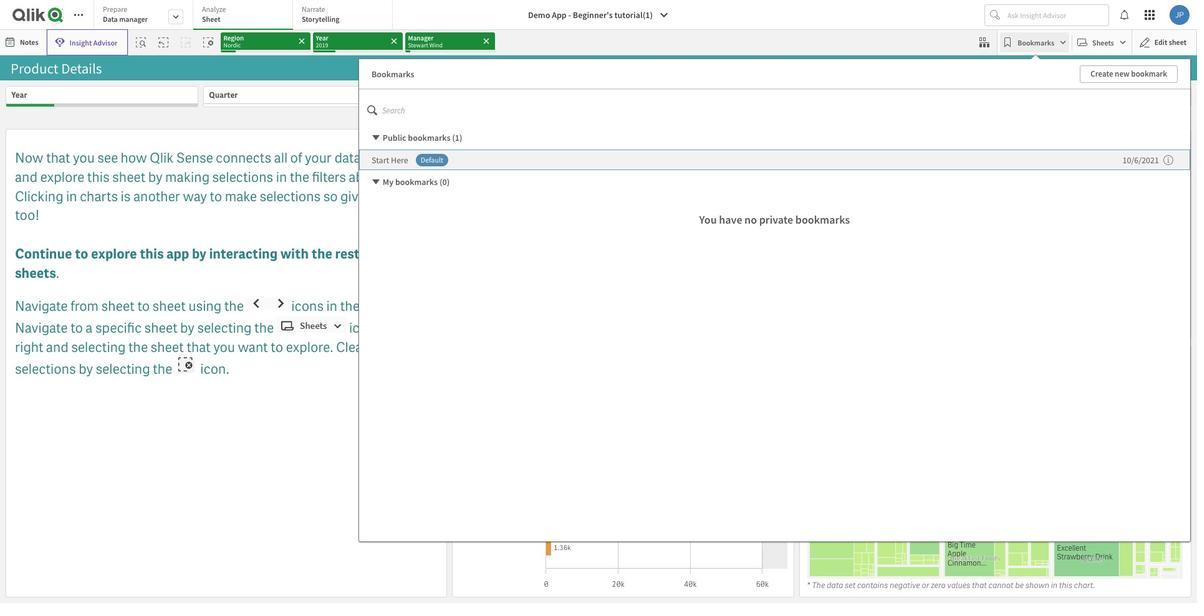 Task type: locate. For each thing, give the bounding box(es) containing it.
have
[[719, 213, 742, 227]]

you left see
[[73, 149, 95, 167]]

a
[[395, 188, 402, 206], [86, 319, 93, 337]]

clear
[[336, 338, 367, 357]]

continue to explore this app by interacting with the rest of the sheets
[[15, 245, 400, 282]]

2 horizontal spatial this
[[1059, 580, 1072, 591]]

average
[[807, 136, 843, 149]]

selecting inside icon in the top right and selecting the sheet that you want to explore.
[[71, 338, 126, 357]]

0 horizontal spatial year
[[11, 90, 27, 100]]

sheet inside button
[[1169, 37, 1187, 47]]

a inside in the top right. navigate to a specific sheet by selecting the
[[86, 319, 93, 337]]

now
[[15, 149, 43, 167]]

0 vertical spatial manager
[[408, 34, 434, 42]]

year down the "storytelling"
[[316, 34, 328, 42]]

1 vertical spatial bookmarks
[[395, 176, 438, 188]]

product right the invoice
[[937, 136, 973, 149]]

this up charts
[[87, 168, 110, 186]]

1 vertical spatial this
[[140, 245, 164, 263]]

notes
[[20, 37, 38, 47]]

1 vertical spatial selecting
[[71, 338, 126, 357]]

by
[[538, 136, 549, 149], [924, 136, 935, 149], [148, 168, 163, 186], [192, 245, 206, 263], [180, 319, 195, 337], [79, 361, 93, 379]]

in right icon
[[378, 319, 389, 337]]

year down notes button
[[11, 90, 27, 100]]

this inside now that you see how qlik sense connects all of your data, go ahead and explore this sheet by making selections in the filters above. clicking in charts is another way to make selections so give that a try too!
[[87, 168, 110, 186]]

shown
[[1025, 580, 1049, 591]]

1 vertical spatial a
[[86, 319, 93, 337]]

clear selection for field: year image
[[391, 37, 398, 45]]

0 horizontal spatial explore
[[40, 168, 84, 186]]

that up icon.
[[187, 338, 211, 357]]

0 horizontal spatial and
[[15, 168, 37, 186]]

1 horizontal spatial bookmarks
[[1018, 38, 1055, 47]]

product
[[551, 136, 587, 149], [937, 136, 973, 149]]

manager for manager stewart wind
[[408, 34, 434, 42]]

sheets button
[[1075, 32, 1129, 52]]

region element
[[1000, 90, 1025, 100]]

top inside icon in the top right and selecting the sheet that you want to explore.
[[414, 319, 434, 337]]

navigate down sheets
[[15, 298, 68, 316]]

0 horizontal spatial top
[[362, 298, 383, 316]]

2 navigate from the top
[[15, 319, 68, 337]]

1 vertical spatial you
[[213, 338, 235, 357]]

to down from at left
[[70, 319, 83, 337]]

0 vertical spatial bookmarks
[[408, 132, 451, 143]]

notes button
[[2, 32, 43, 52]]

make
[[225, 188, 257, 206]]

1 vertical spatial navigate
[[15, 319, 68, 337]]

bookmarks for my bookmarks
[[395, 176, 438, 188]]

1 collapse image from the top
[[371, 133, 381, 143]]

the up icon
[[340, 298, 360, 316]]

data
[[827, 580, 843, 591]]

sales left per
[[845, 136, 870, 149]]

private
[[759, 213, 793, 227]]

0 vertical spatial you
[[73, 149, 95, 167]]

1 horizontal spatial group
[[975, 136, 1003, 149]]

product right the margin
[[551, 136, 587, 149]]

product treemap * the data set contains negative or zero values that cannot be shown in this chart. application
[[800, 345, 1192, 598]]

explore up navigate from sheet to sheet using the
[[91, 245, 137, 263]]

the left icon.
[[153, 361, 172, 379]]

.
[[56, 264, 59, 282]]

0 horizontal spatial manager
[[408, 34, 434, 42]]

clear selection for field: manager image
[[483, 37, 490, 45]]

connects
[[216, 149, 271, 167]]

this left the app
[[140, 245, 164, 263]]

the down specific
[[128, 338, 148, 357]]

bookmarks inside 'bookmarks' button
[[1018, 38, 1055, 47]]

my bookmarks (0)
[[383, 176, 450, 188]]

2 vertical spatial selecting
[[96, 361, 150, 379]]

2 vertical spatial bookmarks
[[796, 213, 850, 227]]

2 vertical spatial and
[[46, 338, 69, 357]]

margin
[[505, 136, 536, 149]]

the inside clear your selections by selecting the
[[153, 361, 172, 379]]

data,
[[335, 149, 364, 167]]

of inside continue to explore this app by interacting with the rest of the sheets
[[363, 245, 376, 263]]

1 horizontal spatial sales
[[845, 136, 870, 149]]

2 vertical spatial this
[[1059, 580, 1072, 591]]

interacting
[[209, 245, 278, 263]]

explore.
[[286, 338, 333, 357]]

a down from at left
[[86, 319, 93, 337]]

manager stewart wind
[[408, 34, 443, 49]]

manager up the "average"
[[802, 90, 834, 100]]

you up icon.
[[213, 338, 235, 357]]

region
[[224, 34, 244, 42], [1000, 90, 1025, 100]]

1 horizontal spatial top
[[414, 319, 434, 337]]

1 horizontal spatial explore
[[91, 245, 137, 263]]

and inside now that you see how qlik sense connects all of your data, go ahead and explore this sheet by making selections in the filters above. clicking in charts is another way to make selections so give that a try too!
[[15, 168, 37, 186]]

1 horizontal spatial product
[[937, 136, 973, 149]]

clear all selections image
[[204, 37, 214, 47]]

1 horizontal spatial and
[[46, 338, 69, 357]]

bookmarks right private
[[796, 213, 850, 227]]

0 horizontal spatial this
[[87, 168, 110, 186]]

all
[[274, 149, 288, 167]]

by inside clear your selections by selecting the
[[79, 361, 93, 379]]

navigate from sheet to sheet using the
[[15, 298, 247, 316]]

group
[[589, 136, 617, 149], [975, 136, 1003, 149]]

region right 'clear all selections' image
[[224, 34, 244, 42]]

application
[[0, 0, 1197, 604], [6, 129, 447, 598]]

navigate up right
[[15, 319, 68, 337]]

contains
[[857, 580, 888, 591]]

go
[[367, 149, 382, 167]]

this
[[87, 168, 110, 186], [140, 245, 164, 263], [1059, 580, 1072, 591]]

0 vertical spatial navigate
[[15, 298, 68, 316]]

1 horizontal spatial you
[[213, 338, 235, 357]]

top inside in the top right. navigate to a specific sheet by selecting the
[[362, 298, 383, 316]]

you
[[73, 149, 95, 167], [213, 338, 235, 357]]

demo
[[528, 9, 550, 21]]

analyze
[[202, 4, 226, 14]]

public
[[383, 132, 406, 143]]

top up icon
[[362, 298, 383, 316]]

sales and margin by product group application
[[452, 129, 795, 598]]

bookmarks down default at the left
[[395, 176, 438, 188]]

2 horizontal spatial and
[[486, 136, 503, 149]]

qlik
[[150, 149, 174, 167]]

1 horizontal spatial this
[[140, 245, 164, 263]]

by inside now that you see how qlik sense connects all of your data, go ahead and explore this sheet by making selections in the filters above. clicking in charts is another way to make selections so give that a try too!
[[148, 168, 163, 186]]

or
[[922, 580, 929, 591]]

1 vertical spatial of
[[363, 245, 376, 263]]

0 horizontal spatial a
[[86, 319, 93, 337]]

sales left the margin
[[459, 136, 484, 149]]

manager element
[[802, 90, 834, 100]]

and
[[486, 136, 503, 149], [15, 168, 37, 186], [46, 338, 69, 357]]

0 horizontal spatial product
[[551, 136, 587, 149]]

the left filters at left
[[290, 168, 309, 186]]

start
[[372, 154, 389, 166]]

0 horizontal spatial of
[[290, 149, 302, 167]]

values
[[947, 580, 970, 591]]

0 horizontal spatial you
[[73, 149, 95, 167]]

narrate
[[302, 4, 325, 14]]

10/6/2021
[[1123, 154, 1159, 166]]

2 vertical spatial selections
[[15, 361, 76, 379]]

0 vertical spatial explore
[[40, 168, 84, 186]]

in right shown
[[1051, 580, 1057, 591]]

month
[[407, 90, 431, 100]]

right.
[[386, 298, 417, 316]]

and inside application
[[486, 136, 503, 149]]

1 vertical spatial collapse image
[[371, 177, 381, 187]]

selections
[[212, 168, 273, 186], [260, 188, 321, 206], [15, 361, 76, 379]]

that right values
[[972, 580, 987, 591]]

selecting
[[197, 319, 252, 337], [71, 338, 126, 357], [96, 361, 150, 379]]

1 vertical spatial explore
[[91, 245, 137, 263]]

start here
[[372, 154, 408, 166]]

this inside 'application'
[[1059, 580, 1072, 591]]

0 vertical spatial top
[[362, 298, 383, 316]]

and down now
[[15, 168, 37, 186]]

0 vertical spatial year
[[316, 34, 328, 42]]

selections tool image
[[980, 37, 990, 47]]

clear selection for field: region image
[[298, 37, 306, 45]]

to right way
[[210, 188, 222, 206]]

0 vertical spatial bookmarks
[[1018, 38, 1055, 47]]

in down 'all'
[[276, 168, 287, 186]]

0 vertical spatial this
[[87, 168, 110, 186]]

collapse image
[[371, 133, 381, 143], [371, 177, 381, 187]]

region nordic
[[224, 34, 244, 49]]

clear your selections by selecting the
[[15, 338, 397, 379]]

that
[[46, 149, 70, 167], [368, 188, 392, 206], [187, 338, 211, 357], [972, 580, 987, 591]]

making
[[165, 168, 210, 186]]

insight advisor
[[70, 38, 118, 47]]

default
[[421, 155, 443, 164]]

0 horizontal spatial sales
[[459, 136, 484, 149]]

1 horizontal spatial region
[[1000, 90, 1025, 100]]

a inside now that you see how qlik sense connects all of your data, go ahead and explore this sheet by making selections in the filters above. clicking in charts is another way to make selections so give that a try too!
[[395, 188, 402, 206]]

week
[[604, 90, 625, 100]]

collapse image left the public
[[371, 133, 381, 143]]

Ask Insight Advisor text field
[[1005, 5, 1109, 25]]

0 vertical spatial region
[[224, 34, 244, 42]]

to right continue
[[75, 245, 88, 263]]

1 horizontal spatial your
[[370, 338, 397, 357]]

selections down connects
[[212, 168, 273, 186]]

1 vertical spatial region
[[1000, 90, 1025, 100]]

the down right.
[[391, 319, 411, 337]]

sheet inside icon in the top right and selecting the sheet that you want to explore.
[[151, 338, 184, 357]]

in right icons
[[327, 298, 337, 316]]

2 product from the left
[[937, 136, 973, 149]]

0 vertical spatial and
[[486, 136, 503, 149]]

2 sales from the left
[[845, 136, 870, 149]]

0 vertical spatial collapse image
[[371, 133, 381, 143]]

0 horizontal spatial region
[[224, 34, 244, 42]]

0 vertical spatial selecting
[[197, 319, 252, 337]]

tab list
[[94, 0, 397, 31]]

the right using
[[224, 298, 244, 316]]

1 vertical spatial bookmarks
[[372, 68, 415, 80]]

icons
[[291, 298, 324, 316]]

0 horizontal spatial group
[[589, 136, 617, 149]]

navigate
[[15, 298, 68, 316], [15, 319, 68, 337]]

explore
[[40, 168, 84, 186], [91, 245, 137, 263]]

and inside icon in the top right and selecting the sheet that you want to explore.
[[46, 338, 69, 357]]

bookmarks down ask insight advisor text box
[[1018, 38, 1055, 47]]

0 vertical spatial a
[[395, 188, 402, 206]]

here
[[391, 154, 408, 166]]

manager for manager
[[802, 90, 834, 100]]

selections inside clear your selections by selecting the
[[15, 361, 76, 379]]

bookmarks button
[[1001, 32, 1070, 52]]

bookmarks down clear selection for field: year image
[[372, 68, 415, 80]]

create
[[1091, 68, 1114, 79]]

sheets
[[1093, 38, 1114, 47]]

your up filters at left
[[305, 149, 332, 167]]

0 vertical spatial of
[[290, 149, 302, 167]]

year for year
[[11, 90, 27, 100]]

1 vertical spatial year
[[11, 90, 27, 100]]

in inside icon in the top right and selecting the sheet that you want to explore.
[[378, 319, 389, 337]]

explore up clicking
[[40, 168, 84, 186]]

of right rest
[[363, 245, 376, 263]]

1 vertical spatial top
[[414, 319, 434, 337]]

previous sheet: experience the power of qlik sense image
[[1152, 64, 1162, 74]]

and left the margin
[[486, 136, 503, 149]]

advisor
[[93, 38, 118, 47]]

group down week element
[[589, 136, 617, 149]]

collapse image left my
[[371, 177, 381, 187]]

2 collapse image from the top
[[371, 177, 381, 187]]

selections down right
[[15, 361, 76, 379]]

sales and margin by product group
[[459, 136, 617, 149]]

your inside now that you see how qlik sense connects all of your data, go ahead and explore this sheet by making selections in the filters above. clicking in charts is another way to make selections so give that a try too!
[[305, 149, 332, 167]]

sheet
[[202, 14, 221, 24]]

explore inside now that you see how qlik sense connects all of your data, go ahead and explore this sheet by making selections in the filters above. clicking in charts is another way to make selections so give that a try too!
[[40, 168, 84, 186]]

year
[[316, 34, 328, 42], [11, 90, 27, 100]]

top down right.
[[414, 319, 434, 337]]

the right rest
[[379, 245, 400, 263]]

your down icon
[[370, 338, 397, 357]]

insight
[[70, 38, 92, 47]]

manager right clear selection for field: year image
[[408, 34, 434, 42]]

0 horizontal spatial your
[[305, 149, 332, 167]]

1 horizontal spatial a
[[395, 188, 402, 206]]

1 vertical spatial manager
[[802, 90, 834, 100]]

to right want at the left bottom of the page
[[271, 338, 283, 357]]

selections down 'all'
[[260, 188, 321, 206]]

bookmarks up default at the left
[[408, 132, 451, 143]]

2 group from the left
[[975, 136, 1003, 149]]

month element
[[407, 90, 431, 100]]

you
[[699, 213, 717, 227]]

of right 'all'
[[290, 149, 302, 167]]

region down 'bookmarks' button
[[1000, 90, 1025, 100]]

1 horizontal spatial year
[[316, 34, 328, 42]]

a left try at the top
[[395, 188, 402, 206]]

1 horizontal spatial manager
[[802, 90, 834, 100]]

invoice
[[889, 136, 922, 149]]

of
[[290, 149, 302, 167], [363, 245, 376, 263]]

above.
[[349, 168, 388, 186]]

(0)
[[440, 176, 450, 188]]

0 vertical spatial your
[[305, 149, 332, 167]]

1 vertical spatial your
[[370, 338, 397, 357]]

group down region element
[[975, 136, 1003, 149]]

this left chart.
[[1059, 580, 1072, 591]]

1 horizontal spatial of
[[363, 245, 376, 263]]

selecting inside clear your selections by selecting the
[[96, 361, 150, 379]]

and right right
[[46, 338, 69, 357]]

1 vertical spatial and
[[15, 168, 37, 186]]

so
[[323, 188, 338, 206]]

demo app - beginner's tutorial(1) button
[[521, 5, 677, 25]]

manager inside manager stewart wind
[[408, 34, 434, 42]]



Task type: vqa. For each thing, say whether or not it's contained in the screenshot.
Nordic
yes



Task type: describe. For each thing, give the bounding box(es) containing it.
explore inside continue to explore this app by interacting with the rest of the sheets
[[91, 245, 137, 263]]

collapse image for public
[[371, 133, 381, 143]]

app
[[166, 245, 189, 263]]

icon.
[[200, 361, 229, 379]]

the left rest
[[312, 245, 333, 263]]

give
[[341, 188, 365, 206]]

nordic
[[224, 41, 241, 49]]

ahead
[[385, 149, 421, 167]]

prepare data manager
[[103, 4, 148, 24]]

is
[[121, 188, 131, 206]]

* the data set contains negative or zero values that cannot be shown in this chart.
[[807, 580, 1095, 591]]

0 horizontal spatial bookmarks
[[372, 68, 415, 80]]

want
[[238, 338, 268, 357]]

to inside continue to explore this app by interacting with the rest of the sheets
[[75, 245, 88, 263]]

too!
[[15, 207, 39, 225]]

sense
[[177, 149, 213, 167]]

view details image
[[1164, 152, 1174, 167]]

that inside 'application'
[[972, 580, 987, 591]]

2019
[[316, 41, 328, 49]]

the up want at the left bottom of the page
[[254, 319, 274, 337]]

1 product from the left
[[551, 136, 587, 149]]

new
[[1115, 68, 1130, 79]]

per
[[872, 136, 887, 149]]

chart.
[[1074, 580, 1095, 591]]

edit
[[1155, 37, 1168, 47]]

next sheet: customer details image
[[1172, 64, 1182, 74]]

0 vertical spatial selections
[[212, 168, 273, 186]]

clicking
[[15, 188, 63, 206]]

bookmark
[[1131, 68, 1167, 79]]

quarter element
[[209, 90, 238, 100]]

narrate storytelling
[[302, 4, 340, 24]]

region for region
[[1000, 90, 1025, 100]]

the
[[812, 580, 825, 591]]

filters
[[312, 168, 346, 186]]

1 vertical spatial selections
[[260, 188, 321, 206]]

week element
[[604, 90, 625, 100]]

continue
[[15, 245, 72, 263]]

zero
[[931, 580, 946, 591]]

average sales per invoice by product group
[[807, 136, 1003, 149]]

create new bookmark button
[[1080, 65, 1178, 83]]

prepare
[[103, 4, 127, 14]]

your inside clear your selections by selecting the
[[370, 338, 397, 357]]

try
[[404, 188, 421, 206]]

Search text field
[[382, 99, 1187, 122]]

data
[[103, 14, 118, 24]]

storytelling
[[302, 14, 340, 24]]

you inside now that you see how qlik sense connects all of your data, go ahead and explore this sheet by making selections in the filters above. clicking in charts is another way to make selections so give that a try too!
[[73, 149, 95, 167]]

from
[[70, 298, 99, 316]]

wind
[[430, 41, 443, 49]]

manager
[[119, 14, 148, 24]]

you have no private bookmarks
[[699, 213, 850, 227]]

1 navigate from the top
[[15, 298, 68, 316]]

demo app - beginner's tutorial(1)
[[528, 9, 653, 21]]

no
[[745, 213, 757, 227]]

by inside in the top right. navigate to a specific sheet by selecting the
[[180, 319, 195, 337]]

tutorial(1)
[[615, 9, 653, 21]]

icon
[[349, 319, 375, 337]]

the inside now that you see how qlik sense connects all of your data, go ahead and explore this sheet by making selections in the filters above. clicking in charts is another way to make selections so give that a try too!
[[290, 168, 309, 186]]

you inside icon in the top right and selecting the sheet that you want to explore.
[[213, 338, 235, 357]]

of inside now that you see how qlik sense connects all of your data, go ahead and explore this sheet by making selections in the filters above. clicking in charts is another way to make selections so give that a try too!
[[290, 149, 302, 167]]

with
[[280, 245, 309, 263]]

to up specific
[[137, 298, 150, 316]]

in inside the product treemap * the data set contains negative or zero values that cannot be shown in this chart. 'application'
[[1051, 580, 1057, 591]]

tab list containing prepare
[[94, 0, 397, 31]]

navigate inside in the top right. navigate to a specific sheet by selecting the
[[15, 319, 68, 337]]

set
[[845, 580, 855, 591]]

way
[[183, 188, 207, 206]]

smart search image
[[136, 37, 146, 47]]

in left charts
[[66, 188, 77, 206]]

cannot
[[988, 580, 1014, 591]]

how
[[121, 149, 147, 167]]

selecting inside in the top right. navigate to a specific sheet by selecting the
[[197, 319, 252, 337]]

be
[[1015, 580, 1024, 591]]

negative
[[890, 580, 920, 591]]

icon in the top right and selecting the sheet that you want to explore.
[[15, 319, 434, 357]]

my
[[383, 176, 394, 188]]

sheet inside in the top right. navigate to a specific sheet by selecting the
[[144, 319, 178, 337]]

-
[[568, 9, 571, 21]]

average sales per invoice by product group application
[[800, 129, 1192, 340]]

this inside continue to explore this app by interacting with the rest of the sheets
[[140, 245, 164, 263]]

to inside in the top right. navigate to a specific sheet by selecting the
[[70, 319, 83, 337]]

in inside in the top right. navigate to a specific sheet by selecting the
[[327, 298, 337, 316]]

collapse image for my
[[371, 177, 381, 187]]

stewart
[[408, 41, 428, 49]]

year for year 2019
[[316, 34, 328, 42]]

year element
[[11, 90, 27, 100]]

1 sales from the left
[[459, 136, 484, 149]]

edit sheet
[[1155, 37, 1187, 47]]

to inside now that you see how qlik sense connects all of your data, go ahead and explore this sheet by making selections in the filters above. clicking in charts is another way to make selections so give that a try too!
[[210, 188, 222, 206]]

public bookmarks (1)
[[383, 132, 462, 143]]

that right now
[[46, 149, 70, 167]]

see
[[97, 149, 118, 167]]

region for region nordic
[[224, 34, 244, 42]]

specific
[[95, 319, 142, 337]]

to inside icon in the top right and selecting the sheet that you want to explore.
[[271, 338, 283, 357]]

sheet inside now that you see how qlik sense connects all of your data, go ahead and explore this sheet by making selections in the filters above. clicking in charts is another way to make selections so give that a try too!
[[112, 168, 146, 186]]

another
[[133, 188, 180, 206]]

insight advisor button
[[47, 29, 128, 56]]

that down above. at top
[[368, 188, 392, 206]]

create new bookmark
[[1091, 68, 1167, 79]]

sheets
[[15, 264, 56, 282]]

by inside continue to explore this app by interacting with the rest of the sheets
[[192, 245, 206, 263]]

1 group from the left
[[589, 136, 617, 149]]

charts
[[80, 188, 118, 206]]

that inside icon in the top right and selecting the sheet that you want to explore.
[[187, 338, 211, 357]]

bookmarks for public bookmarks
[[408, 132, 451, 143]]

year 2019
[[316, 34, 328, 49]]

james peterson image
[[1170, 5, 1190, 25]]

in the top right. navigate to a specific sheet by selecting the
[[15, 298, 417, 337]]

edit sheet button
[[1132, 29, 1197, 56]]

step back image
[[159, 37, 169, 47]]

now that you see how qlik sense connects all of your data, go ahead and explore this sheet by making selections in the filters above. clicking in charts is another way to make selections so give that a try too!
[[15, 149, 421, 225]]



